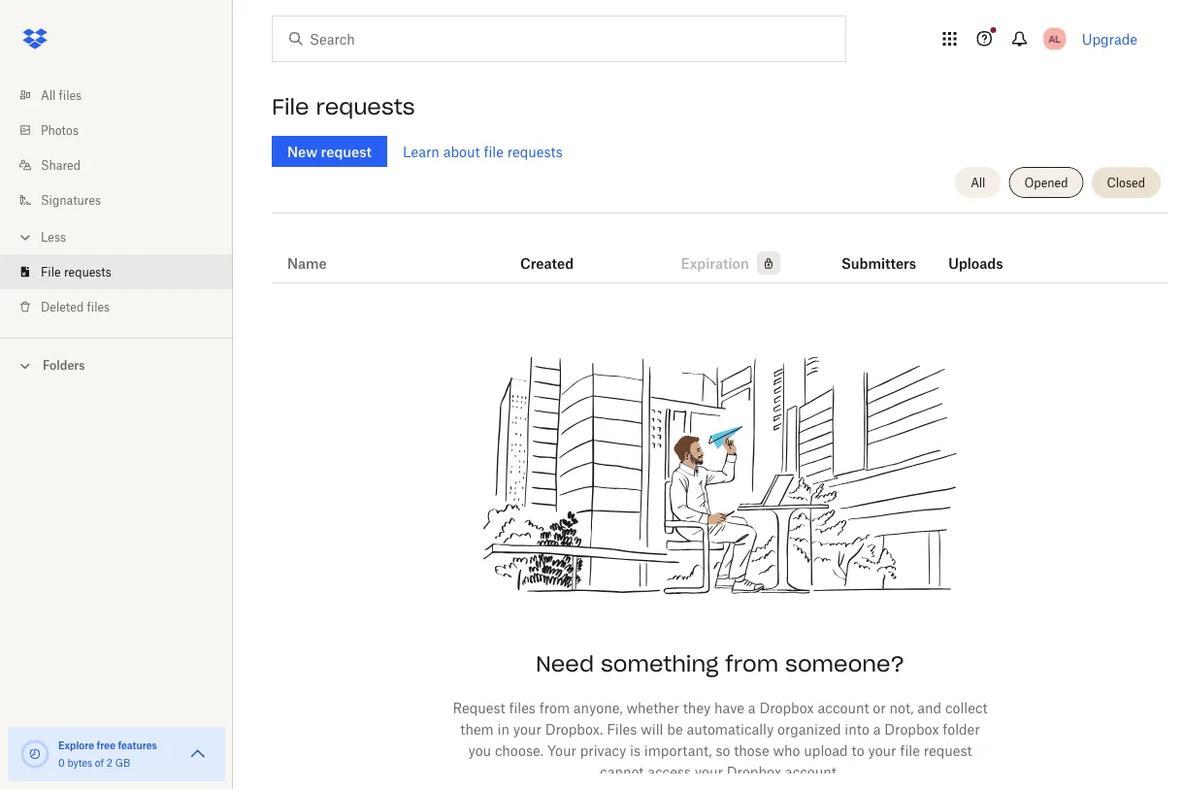 Task type: vqa. For each thing, say whether or not it's contained in the screenshot.
sandwich inside the Sharing Modal dialog
no



Task type: locate. For each thing, give the bounding box(es) containing it.
1 horizontal spatial files
[[87, 300, 110, 314]]

shared link
[[16, 148, 233, 183]]

learn about file requests
[[403, 143, 563, 160]]

all up photos
[[41, 88, 56, 102]]

2 vertical spatial files
[[509, 700, 536, 716]]

all
[[41, 88, 56, 102], [971, 175, 986, 190]]

from for anyone,
[[540, 700, 570, 716]]

0 vertical spatial file
[[484, 143, 504, 160]]

upgrade link
[[1083, 31, 1138, 47]]

will
[[641, 721, 664, 738]]

file requests inside file requests link
[[41, 265, 112, 279]]

1 horizontal spatial column header
[[949, 228, 1027, 275]]

all left opened
[[971, 175, 986, 190]]

dropbox down the 'those'
[[727, 764, 782, 780]]

2 vertical spatial your
[[695, 764, 724, 780]]

row
[[272, 220, 1169, 284]]

need something from someone?
[[536, 651, 905, 678]]

account.
[[786, 764, 841, 780]]

files inside 'link'
[[59, 88, 82, 102]]

is
[[630, 743, 641, 759]]

less
[[41, 230, 66, 244]]

0 horizontal spatial file requests
[[41, 265, 112, 279]]

they
[[684, 700, 711, 716]]

shared
[[41, 158, 81, 172]]

upgrade
[[1083, 31, 1138, 47]]

0 vertical spatial files
[[59, 88, 82, 102]]

dropbox up organized
[[760, 700, 815, 716]]

a right the have
[[749, 700, 756, 716]]

file requests list item
[[0, 254, 233, 289]]

whether
[[627, 700, 680, 716]]

upload
[[805, 743, 849, 759]]

request
[[321, 143, 372, 160], [924, 743, 973, 759]]

0 vertical spatial file requests
[[272, 93, 415, 120]]

0 horizontal spatial files
[[59, 88, 82, 102]]

1 horizontal spatial all
[[971, 175, 986, 190]]

someone?
[[786, 651, 905, 678]]

al button
[[1040, 23, 1071, 54]]

all inside button
[[971, 175, 986, 190]]

from inside request files from anyone, whether they have a dropbox account or not, and collect them in your dropbox. files will be automatically organized into a dropbox folder you choose. your privacy is important, so those who upload to your file request cannot access your dropbox account.
[[540, 700, 570, 716]]

be
[[668, 721, 683, 738]]

1 horizontal spatial request
[[924, 743, 973, 759]]

1 horizontal spatial your
[[695, 764, 724, 780]]

2 horizontal spatial your
[[869, 743, 897, 759]]

anyone,
[[574, 700, 623, 716]]

0 horizontal spatial request
[[321, 143, 372, 160]]

1 horizontal spatial file
[[272, 93, 309, 120]]

explore free features 0 bytes of 2 gb
[[58, 740, 157, 769]]

requests up new request button on the top of the page
[[316, 93, 415, 120]]

from up dropbox.
[[540, 700, 570, 716]]

requests inside file requests link
[[64, 265, 112, 279]]

1 vertical spatial all
[[971, 175, 986, 190]]

1 column header from the left
[[842, 228, 920, 275]]

file requests
[[272, 93, 415, 120], [41, 265, 112, 279]]

automatically
[[687, 721, 774, 738]]

0 vertical spatial request
[[321, 143, 372, 160]]

0 horizontal spatial requests
[[64, 265, 112, 279]]

0 horizontal spatial all
[[41, 88, 56, 102]]

dropbox
[[760, 700, 815, 716], [885, 721, 940, 738], [727, 764, 782, 780]]

file right about
[[484, 143, 504, 160]]

1 vertical spatial a
[[874, 721, 881, 738]]

dropbox down the not,
[[885, 721, 940, 738]]

from up the have
[[726, 651, 779, 678]]

0 horizontal spatial file
[[41, 265, 61, 279]]

new request
[[288, 143, 372, 160]]

files
[[59, 88, 82, 102], [87, 300, 110, 314], [509, 700, 536, 716]]

1 vertical spatial file
[[901, 743, 921, 759]]

0 horizontal spatial file
[[484, 143, 504, 160]]

into
[[845, 721, 870, 738]]

0 vertical spatial from
[[726, 651, 779, 678]]

from
[[726, 651, 779, 678], [540, 700, 570, 716]]

name
[[288, 255, 327, 271]]

0 horizontal spatial your
[[514, 721, 542, 738]]

0 horizontal spatial column header
[[842, 228, 920, 275]]

1 vertical spatial requests
[[508, 143, 563, 160]]

files up in
[[509, 700, 536, 716]]

organized
[[778, 721, 842, 738]]

1 horizontal spatial file requests
[[272, 93, 415, 120]]

file down the not,
[[901, 743, 921, 759]]

file down less
[[41, 265, 61, 279]]

0 vertical spatial requests
[[316, 93, 415, 120]]

request files from anyone, whether they have a dropbox account or not, and collect them in your dropbox. files will be automatically organized into a dropbox folder you choose. your privacy is important, so those who upload to your file request cannot access your dropbox account.
[[453, 700, 988, 780]]

2 vertical spatial dropbox
[[727, 764, 782, 780]]

0 horizontal spatial a
[[749, 700, 756, 716]]

important,
[[645, 743, 713, 759]]

1 vertical spatial file
[[41, 265, 61, 279]]

folders
[[43, 358, 85, 373]]

files for all
[[59, 88, 82, 102]]

files right deleted
[[87, 300, 110, 314]]

requests up deleted files
[[64, 265, 112, 279]]

pro trial element
[[750, 252, 781, 275]]

have
[[715, 700, 745, 716]]

learn about file requests link
[[403, 143, 563, 160]]

column header
[[842, 228, 920, 275], [949, 228, 1027, 275]]

your right to
[[869, 743, 897, 759]]

1 vertical spatial file requests
[[41, 265, 112, 279]]

your
[[548, 743, 577, 759]]

file requests up deleted files
[[41, 265, 112, 279]]

your up choose.
[[514, 721, 542, 738]]

folders button
[[0, 351, 233, 379]]

2 horizontal spatial files
[[509, 700, 536, 716]]

file
[[484, 143, 504, 160], [901, 743, 921, 759]]

signatures link
[[16, 183, 233, 218]]

request inside request files from anyone, whether they have a dropbox account or not, and collect them in your dropbox. files will be automatically organized into a dropbox folder you choose. your privacy is important, so those who upload to your file request cannot access your dropbox account.
[[924, 743, 973, 759]]

requests
[[316, 93, 415, 120], [508, 143, 563, 160], [64, 265, 112, 279]]

those
[[735, 743, 770, 759]]

a
[[749, 700, 756, 716], [874, 721, 881, 738]]

all for all
[[971, 175, 986, 190]]

2 horizontal spatial requests
[[508, 143, 563, 160]]

features
[[118, 740, 157, 752]]

all inside 'link'
[[41, 88, 56, 102]]

1 horizontal spatial file
[[901, 743, 921, 759]]

1 vertical spatial files
[[87, 300, 110, 314]]

1 horizontal spatial a
[[874, 721, 881, 738]]

0 vertical spatial file
[[272, 93, 309, 120]]

file inside request files from anyone, whether they have a dropbox account or not, and collect them in your dropbox. files will be automatically organized into a dropbox folder you choose. your privacy is important, so those who upload to your file request cannot access your dropbox account.
[[901, 743, 921, 759]]

files up photos
[[59, 88, 82, 102]]

your
[[514, 721, 542, 738], [869, 743, 897, 759], [695, 764, 724, 780]]

request down "folder"
[[924, 743, 973, 759]]

row containing name
[[272, 220, 1169, 284]]

files for request
[[509, 700, 536, 716]]

learn
[[403, 143, 440, 160]]

deleted files link
[[16, 289, 233, 324]]

0 horizontal spatial from
[[540, 700, 570, 716]]

account
[[818, 700, 870, 716]]

privacy
[[581, 743, 627, 759]]

collect
[[946, 700, 988, 716]]

1 vertical spatial from
[[540, 700, 570, 716]]

0 vertical spatial a
[[749, 700, 756, 716]]

of
[[95, 757, 104, 769]]

quota usage element
[[19, 739, 51, 770]]

file requests up new request button on the top of the page
[[272, 93, 415, 120]]

so
[[716, 743, 731, 759]]

file
[[272, 93, 309, 120], [41, 265, 61, 279]]

request right new
[[321, 143, 372, 160]]

0 vertical spatial all
[[41, 88, 56, 102]]

2 vertical spatial requests
[[64, 265, 112, 279]]

1 horizontal spatial from
[[726, 651, 779, 678]]

request
[[453, 700, 506, 716]]

a right "into"
[[874, 721, 881, 738]]

need
[[536, 651, 594, 678]]

your down so
[[695, 764, 724, 780]]

file up new
[[272, 93, 309, 120]]

list
[[0, 66, 233, 338]]

opened
[[1025, 175, 1069, 190]]

1 vertical spatial request
[[924, 743, 973, 759]]

requests right about
[[508, 143, 563, 160]]

free
[[97, 740, 116, 752]]

files inside request files from anyone, whether they have a dropbox account or not, and collect them in your dropbox. files will be automatically organized into a dropbox folder you choose. your privacy is important, so those who upload to your file request cannot access your dropbox account.
[[509, 700, 536, 716]]



Task type: describe. For each thing, give the bounding box(es) containing it.
bytes
[[67, 757, 92, 769]]

dropbox.
[[546, 721, 604, 738]]

access
[[648, 764, 692, 780]]

files for deleted
[[87, 300, 110, 314]]

0 vertical spatial dropbox
[[760, 700, 815, 716]]

2 column header from the left
[[949, 228, 1027, 275]]

less image
[[16, 228, 35, 247]]

1 vertical spatial your
[[869, 743, 897, 759]]

folder
[[943, 721, 981, 738]]

new request button
[[272, 136, 388, 167]]

gb
[[115, 757, 130, 769]]

and
[[918, 700, 942, 716]]

photos
[[41, 123, 79, 137]]

new
[[288, 143, 318, 160]]

all files
[[41, 88, 82, 102]]

who
[[774, 743, 801, 759]]

created button
[[521, 252, 574, 275]]

closed button
[[1092, 167, 1162, 198]]

files
[[607, 721, 637, 738]]

choose.
[[495, 743, 544, 759]]

in
[[498, 721, 510, 738]]

all button
[[956, 167, 1002, 198]]

dropbox image
[[16, 19, 54, 58]]

all files link
[[16, 78, 233, 113]]

2
[[107, 757, 113, 769]]

file requests link
[[16, 254, 233, 289]]

cannot
[[600, 764, 644, 780]]

0
[[58, 757, 65, 769]]

explore
[[58, 740, 94, 752]]

not,
[[890, 700, 914, 716]]

something
[[601, 651, 719, 678]]

you
[[469, 743, 492, 759]]

file inside list item
[[41, 265, 61, 279]]

request inside new request button
[[321, 143, 372, 160]]

Search in folder "Dropbox" text field
[[310, 28, 806, 50]]

al
[[1049, 33, 1061, 45]]

deleted files
[[41, 300, 110, 314]]

1 vertical spatial dropbox
[[885, 721, 940, 738]]

all for all files
[[41, 88, 56, 102]]

to
[[852, 743, 865, 759]]

or
[[873, 700, 887, 716]]

list containing all files
[[0, 66, 233, 338]]

0 vertical spatial your
[[514, 721, 542, 738]]

from for someone?
[[726, 651, 779, 678]]

created
[[521, 255, 574, 271]]

opened button
[[1010, 167, 1085, 198]]

them
[[461, 721, 494, 738]]

1 horizontal spatial requests
[[316, 93, 415, 120]]

deleted
[[41, 300, 84, 314]]

about
[[444, 143, 480, 160]]

photos link
[[16, 113, 233, 148]]

signatures
[[41, 193, 101, 207]]

closed
[[1108, 175, 1146, 190]]



